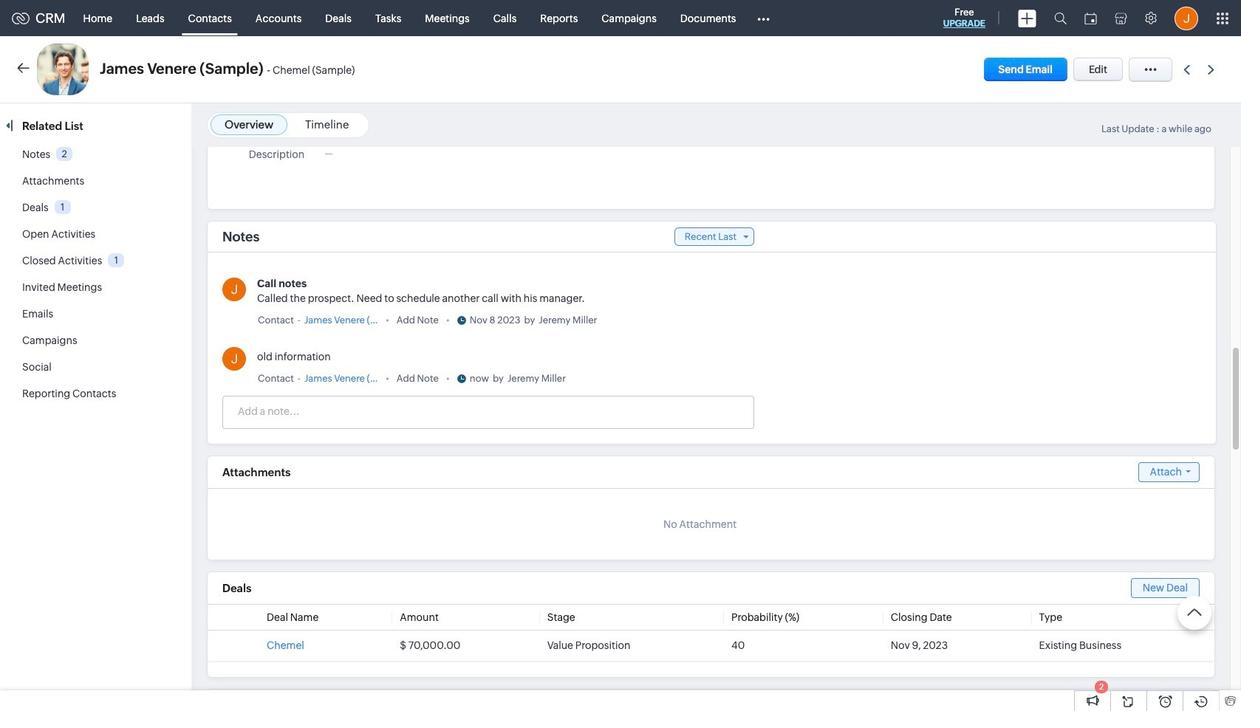 Task type: locate. For each thing, give the bounding box(es) containing it.
calendar image
[[1085, 12, 1097, 24]]

previous record image
[[1184, 65, 1190, 74]]

create menu image
[[1018, 9, 1037, 27]]

profile element
[[1166, 0, 1207, 36]]

profile image
[[1175, 6, 1198, 30]]



Task type: describe. For each thing, give the bounding box(es) containing it.
Other Modules field
[[748, 6, 780, 30]]

next record image
[[1208, 65, 1218, 74]]

search image
[[1054, 12, 1067, 24]]

create menu element
[[1009, 0, 1045, 36]]

Add a note... field
[[223, 404, 753, 419]]

search element
[[1045, 0, 1076, 36]]

logo image
[[12, 12, 30, 24]]



Task type: vqa. For each thing, say whether or not it's contained in the screenshot.
Search element
yes



